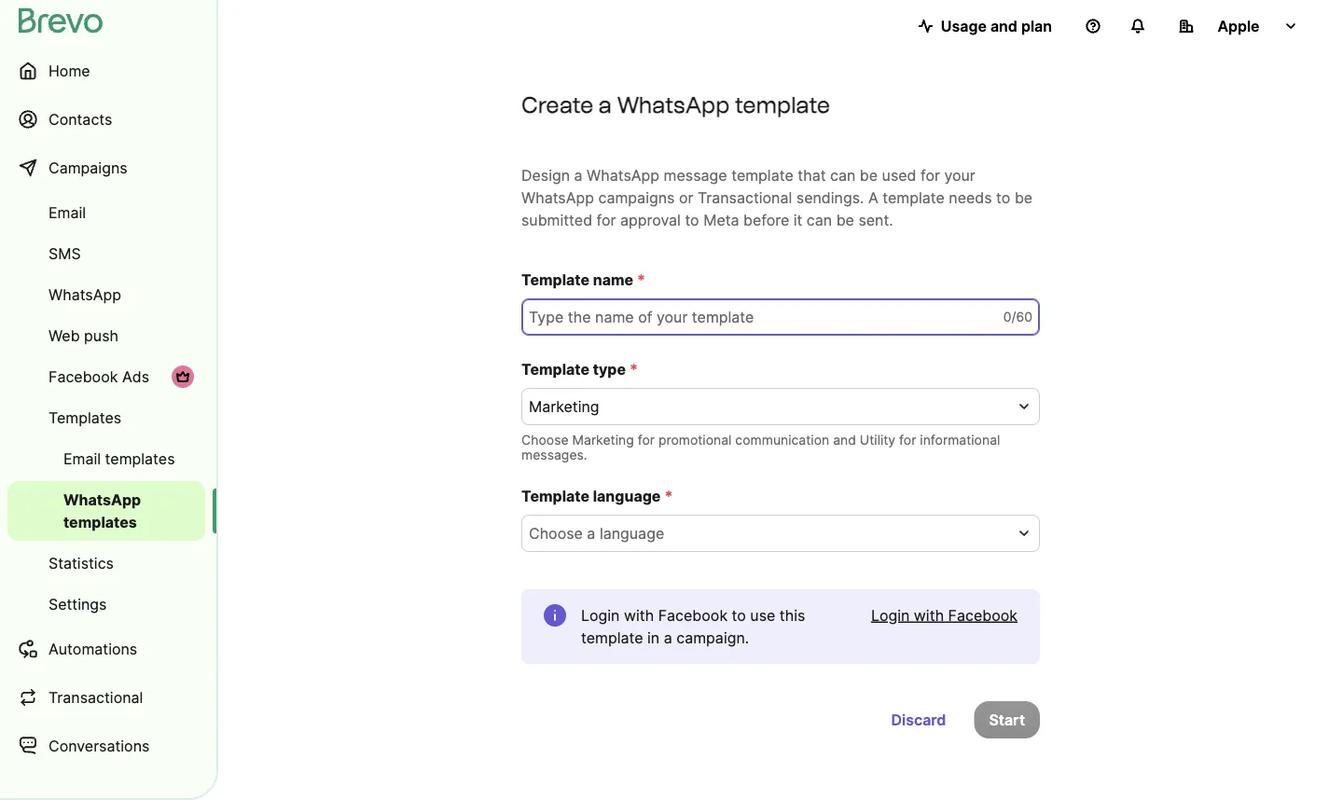 Task type: locate. For each thing, give the bounding box(es) containing it.
web
[[49, 327, 80, 345]]

a inside popup button
[[587, 524, 596, 543]]

choose marketing for promotional communication and utility for informational messages.
[[522, 432, 1001, 463]]

/
[[1012, 309, 1017, 325]]

1 vertical spatial *
[[630, 360, 638, 378]]

1 vertical spatial and
[[833, 432, 856, 448]]

template for template type
[[522, 360, 590, 378]]

language
[[593, 487, 661, 505], [600, 524, 665, 543]]

2 vertical spatial template
[[522, 487, 590, 505]]

left___rvooi image
[[175, 369, 190, 384]]

type
[[593, 360, 626, 378]]

choose up template language * on the bottom of the page
[[522, 432, 569, 448]]

for
[[921, 166, 940, 184], [597, 211, 616, 229], [638, 432, 655, 448], [900, 432, 917, 448]]

1 horizontal spatial with
[[914, 606, 944, 625]]

1 horizontal spatial login
[[871, 606, 910, 625]]

None field
[[529, 523, 1011, 545]]

web push link
[[7, 317, 205, 355]]

0 horizontal spatial and
[[833, 432, 856, 448]]

alert containing login with facebook to use this template in a campaign.
[[522, 590, 1040, 664]]

2 vertical spatial *
[[665, 487, 673, 505]]

* for template type *
[[630, 360, 638, 378]]

facebook ads
[[49, 368, 149, 386]]

0 horizontal spatial facebook
[[49, 368, 118, 386]]

facebook
[[49, 368, 118, 386], [658, 606, 728, 625], [949, 606, 1018, 625]]

0 vertical spatial marketing
[[529, 397, 600, 416]]

web push
[[49, 327, 118, 345]]

login with facebook to use this template in a campaign.
[[581, 606, 806, 647]]

* right type
[[630, 360, 638, 378]]

marketing
[[529, 397, 600, 416], [572, 432, 634, 448]]

a right in
[[664, 629, 673, 647]]

1 with from the left
[[624, 606, 654, 625]]

templates up 'statistics' link
[[63, 513, 137, 531]]

can
[[830, 166, 856, 184], [807, 211, 832, 229]]

marketing inside popup button
[[529, 397, 600, 416]]

0 / 60
[[1004, 309, 1033, 325]]

transactional up before
[[698, 188, 792, 207]]

1 login from the left
[[581, 606, 620, 625]]

transactional
[[698, 188, 792, 207], [49, 689, 143, 707]]

1 vertical spatial templates
[[63, 513, 137, 531]]

login
[[581, 606, 620, 625], [871, 606, 910, 625]]

0
[[1004, 309, 1012, 325]]

template left "name"
[[522, 271, 590, 289]]

1 vertical spatial transactional
[[49, 689, 143, 707]]

it
[[794, 211, 803, 229]]

sms link
[[7, 235, 205, 272]]

whatsapp up 'campaigns'
[[587, 166, 660, 184]]

or
[[679, 188, 694, 207]]

Type the name of your template text field
[[522, 299, 1040, 336]]

1 horizontal spatial to
[[732, 606, 746, 625]]

template down messages. at the left of page
[[522, 487, 590, 505]]

0 vertical spatial template
[[522, 271, 590, 289]]

* down promotional
[[665, 487, 673, 505]]

template name *
[[522, 271, 646, 289]]

submitted
[[522, 211, 593, 229]]

template inside login with facebook to use this template in a campaign.
[[581, 629, 643, 647]]

approval
[[620, 211, 681, 229]]

design
[[522, 166, 570, 184]]

be down sendings. on the top
[[837, 211, 855, 229]]

templates inside whatsapp templates
[[63, 513, 137, 531]]

1 vertical spatial language
[[600, 524, 665, 543]]

with inside login with facebook to use this template in a campaign.
[[624, 606, 654, 625]]

and left utility
[[833, 432, 856, 448]]

a inside design a whatsapp message template that can be used for your whatsapp campaigns or transactional sendings. a template needs to be submitted for approval to meta before it can be sent.
[[574, 166, 583, 184]]

template for template name
[[522, 271, 590, 289]]

whatsapp down email templates link
[[63, 491, 141, 509]]

choose inside popup button
[[529, 524, 583, 543]]

2 horizontal spatial to
[[997, 188, 1011, 207]]

1 horizontal spatial facebook
[[658, 606, 728, 625]]

2 vertical spatial to
[[732, 606, 746, 625]]

can up sendings. on the top
[[830, 166, 856, 184]]

whatsapp
[[617, 91, 730, 118], [587, 166, 660, 184], [522, 188, 594, 207], [49, 286, 121, 304], [63, 491, 141, 509]]

transactional link
[[7, 676, 205, 720]]

facebook inside login with facebook to use this template in a campaign.
[[658, 606, 728, 625]]

be right needs
[[1015, 188, 1033, 207]]

choose a language button
[[522, 515, 1040, 552]]

0 vertical spatial and
[[991, 17, 1018, 35]]

1 vertical spatial marketing
[[572, 432, 634, 448]]

to
[[997, 188, 1011, 207], [685, 211, 699, 229], [732, 606, 746, 625]]

2 template from the top
[[522, 360, 590, 378]]

login with facebook
[[871, 606, 1018, 625]]

contacts link
[[7, 97, 205, 142]]

1 horizontal spatial and
[[991, 17, 1018, 35]]

to right needs
[[997, 188, 1011, 207]]

1 horizontal spatial transactional
[[698, 188, 792, 207]]

marketing down the template type *
[[529, 397, 600, 416]]

use
[[751, 606, 776, 625]]

create a whatsapp template
[[522, 91, 830, 118]]

2 login from the left
[[871, 606, 910, 625]]

marketing inside choose marketing for promotional communication and utility for informational messages.
[[572, 432, 634, 448]]

facebook for login with facebook to use this template in a campaign.
[[658, 606, 728, 625]]

template
[[522, 271, 590, 289], [522, 360, 590, 378], [522, 487, 590, 505]]

2 vertical spatial be
[[837, 211, 855, 229]]

choose inside choose marketing for promotional communication and utility for informational messages.
[[522, 432, 569, 448]]

settings link
[[7, 586, 205, 623]]

1 vertical spatial email
[[63, 450, 101, 468]]

0 horizontal spatial transactional
[[49, 689, 143, 707]]

0 horizontal spatial with
[[624, 606, 654, 625]]

*
[[637, 271, 646, 289], [630, 360, 638, 378], [665, 487, 673, 505]]

0 vertical spatial choose
[[522, 432, 569, 448]]

template up before
[[732, 166, 794, 184]]

template left type
[[522, 360, 590, 378]]

for left promotional
[[638, 432, 655, 448]]

to left use
[[732, 606, 746, 625]]

choose a language
[[529, 524, 665, 543]]

1 horizontal spatial be
[[860, 166, 878, 184]]

can right it at the right top of the page
[[807, 211, 832, 229]]

for down 'campaigns'
[[597, 211, 616, 229]]

discard
[[891, 711, 947, 729]]

choose for choose a language
[[529, 524, 583, 543]]

0 vertical spatial to
[[997, 188, 1011, 207]]

be
[[860, 166, 878, 184], [1015, 188, 1033, 207], [837, 211, 855, 229]]

marketing up template language * on the bottom of the page
[[572, 432, 634, 448]]

0 horizontal spatial be
[[837, 211, 855, 229]]

3 template from the top
[[522, 487, 590, 505]]

email up sms
[[49, 203, 86, 222]]

a right design on the left of page
[[574, 166, 583, 184]]

and left plan
[[991, 17, 1018, 35]]

1 vertical spatial template
[[522, 360, 590, 378]]

email down the templates
[[63, 450, 101, 468]]

0 vertical spatial email
[[49, 203, 86, 222]]

1 template from the top
[[522, 271, 590, 289]]

transactional inside design a whatsapp message template that can be used for your whatsapp campaigns or transactional sendings. a template needs to be submitted for approval to meta before it can be sent.
[[698, 188, 792, 207]]

ads
[[122, 368, 149, 386]]

and
[[991, 17, 1018, 35], [833, 432, 856, 448]]

template
[[735, 91, 830, 118], [732, 166, 794, 184], [883, 188, 945, 207], [581, 629, 643, 647]]

2 with from the left
[[914, 606, 944, 625]]

0 horizontal spatial login
[[581, 606, 620, 625]]

conversations
[[49, 737, 150, 755]]

alert
[[522, 590, 1040, 664]]

transactional down the automations
[[49, 689, 143, 707]]

for right utility
[[900, 432, 917, 448]]

be up a
[[860, 166, 878, 184]]

1 vertical spatial choose
[[529, 524, 583, 543]]

templates down templates link
[[105, 450, 175, 468]]

a
[[599, 91, 612, 118], [574, 166, 583, 184], [587, 524, 596, 543], [664, 629, 673, 647]]

1 vertical spatial to
[[685, 211, 699, 229]]

templates
[[105, 450, 175, 468], [63, 513, 137, 531]]

campaigns link
[[7, 146, 205, 190]]

language down template language * on the bottom of the page
[[600, 524, 665, 543]]

0 vertical spatial transactional
[[698, 188, 792, 207]]

2 horizontal spatial facebook
[[949, 606, 1018, 625]]

choose down template language * on the bottom of the page
[[529, 524, 583, 543]]

login with facebook link
[[871, 605, 1018, 627]]

login inside login with facebook to use this template in a campaign.
[[581, 606, 620, 625]]

* right "name"
[[637, 271, 646, 289]]

in
[[648, 629, 660, 647]]

a down template language * on the bottom of the page
[[587, 524, 596, 543]]

templates link
[[7, 399, 205, 437]]

statistics
[[49, 554, 114, 572]]

with
[[624, 606, 654, 625], [914, 606, 944, 625]]

marketing button
[[522, 388, 1040, 425]]

choose
[[522, 432, 569, 448], [529, 524, 583, 543]]

language up choose a language
[[593, 487, 661, 505]]

1 vertical spatial be
[[1015, 188, 1033, 207]]

home link
[[7, 49, 205, 93]]

0 vertical spatial *
[[637, 271, 646, 289]]

templates
[[49, 409, 121, 427]]

sms
[[49, 244, 81, 263]]

0 vertical spatial templates
[[105, 450, 175, 468]]

sent.
[[859, 211, 894, 229]]

a right create
[[599, 91, 612, 118]]

to down or
[[685, 211, 699, 229]]

template left in
[[581, 629, 643, 647]]

message
[[664, 166, 727, 184]]

communication
[[736, 432, 830, 448]]

before
[[744, 211, 790, 229]]

this
[[780, 606, 806, 625]]



Task type: vqa. For each thing, say whether or not it's contained in the screenshot.
0/50
no



Task type: describe. For each thing, give the bounding box(es) containing it.
campaign.
[[677, 629, 749, 647]]

utility
[[860, 432, 896, 448]]

none field inside choose a language popup button
[[529, 523, 1011, 545]]

start button
[[975, 702, 1040, 739]]

for left your
[[921, 166, 940, 184]]

email templates
[[63, 450, 175, 468]]

apple
[[1218, 17, 1260, 35]]

usage and plan
[[941, 17, 1052, 35]]

messages.
[[522, 447, 588, 463]]

email templates link
[[7, 440, 205, 478]]

0 vertical spatial can
[[830, 166, 856, 184]]

to inside login with facebook to use this template in a campaign.
[[732, 606, 746, 625]]

a for choose
[[587, 524, 596, 543]]

usage
[[941, 17, 987, 35]]

name
[[593, 271, 634, 289]]

templates for whatsapp templates
[[63, 513, 137, 531]]

language inside choose a language popup button
[[600, 524, 665, 543]]

a inside login with facebook to use this template in a campaign.
[[664, 629, 673, 647]]

whatsapp templates link
[[7, 481, 205, 541]]

template type *
[[522, 360, 638, 378]]

promotional
[[659, 432, 732, 448]]

with for login with facebook to use this template in a campaign.
[[624, 606, 654, 625]]

with for login with facebook
[[914, 606, 944, 625]]

conversations link
[[7, 724, 205, 769]]

and inside button
[[991, 17, 1018, 35]]

facebook inside 'link'
[[49, 368, 118, 386]]

choose for choose marketing for promotional communication and utility for informational messages.
[[522, 432, 569, 448]]

email for email
[[49, 203, 86, 222]]

campaigns
[[599, 188, 675, 207]]

template language *
[[522, 487, 673, 505]]

template for template language
[[522, 487, 590, 505]]

used
[[882, 166, 917, 184]]

sendings.
[[797, 188, 864, 207]]

whatsapp link
[[7, 276, 205, 314]]

apple button
[[1164, 7, 1314, 45]]

templates for email templates
[[105, 450, 175, 468]]

whatsapp templates
[[63, 491, 141, 531]]

facebook for login with facebook
[[949, 606, 1018, 625]]

statistics link
[[7, 545, 205, 582]]

informational
[[920, 432, 1001, 448]]

automations link
[[7, 627, 205, 672]]

create
[[522, 91, 594, 118]]

* for template language *
[[665, 487, 673, 505]]

settings
[[49, 595, 107, 613]]

plan
[[1022, 17, 1052, 35]]

home
[[49, 62, 90, 80]]

start
[[989, 711, 1025, 729]]

usage and plan button
[[904, 7, 1067, 45]]

contacts
[[49, 110, 112, 128]]

a for design
[[574, 166, 583, 184]]

and inside choose marketing for promotional communication and utility for informational messages.
[[833, 432, 856, 448]]

whatsapp up submitted
[[522, 188, 594, 207]]

a for create
[[599, 91, 612, 118]]

template up that
[[735, 91, 830, 118]]

2 horizontal spatial be
[[1015, 188, 1033, 207]]

login for login with facebook
[[871, 606, 910, 625]]

discard button
[[877, 702, 961, 739]]

0 vertical spatial be
[[860, 166, 878, 184]]

your
[[945, 166, 976, 184]]

push
[[84, 327, 118, 345]]

1 vertical spatial can
[[807, 211, 832, 229]]

whatsapp up message
[[617, 91, 730, 118]]

needs
[[949, 188, 992, 207]]

that
[[798, 166, 826, 184]]

campaigns
[[49, 159, 127, 177]]

whatsapp up web push
[[49, 286, 121, 304]]

design a whatsapp message template that can be used for your whatsapp campaigns or transactional sendings. a template needs to be submitted for approval to meta before it can be sent.
[[522, 166, 1033, 229]]

60
[[1017, 309, 1033, 325]]

0 horizontal spatial to
[[685, 211, 699, 229]]

template down used
[[883, 188, 945, 207]]

login for login with facebook to use this template in a campaign.
[[581, 606, 620, 625]]

meta
[[704, 211, 739, 229]]

0 vertical spatial language
[[593, 487, 661, 505]]

facebook ads link
[[7, 358, 205, 396]]

email for email templates
[[63, 450, 101, 468]]

* for template name *
[[637, 271, 646, 289]]

automations
[[49, 640, 137, 658]]

email link
[[7, 194, 205, 231]]

a
[[869, 188, 879, 207]]



